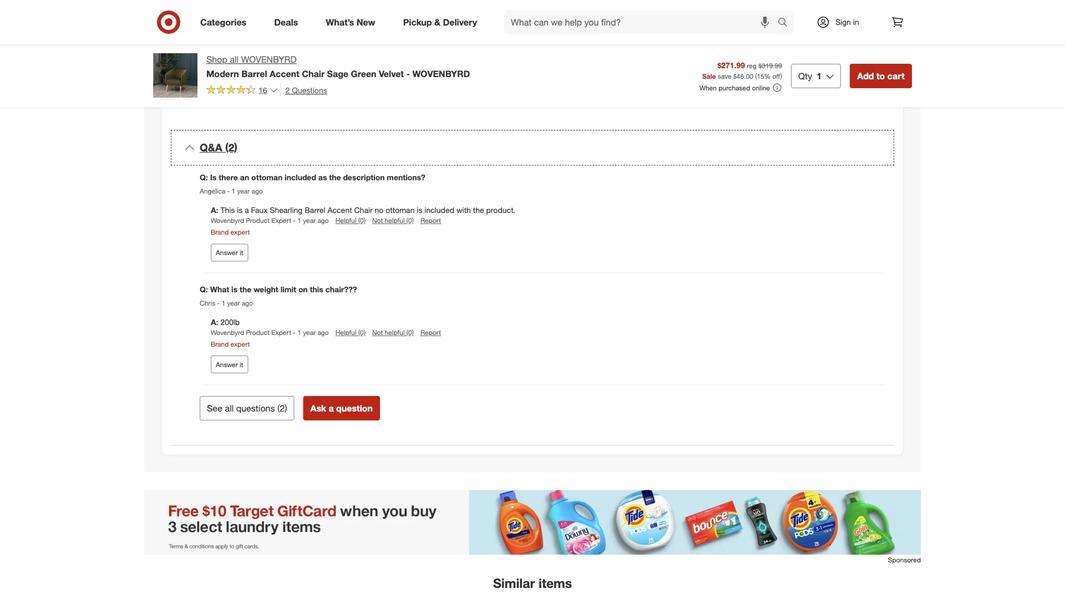 Task type: vqa. For each thing, say whether or not it's contained in the screenshot.
20
no



Task type: locate. For each thing, give the bounding box(es) containing it.
2 wovenbyrd from the top
[[211, 328, 244, 337]]

brand expert down angelica
[[211, 228, 250, 236]]

0 vertical spatial )
[[780, 72, 782, 80]]

barrel down 'q: is there an ottoman included as the description mentions? angelica - 1 year ago'
[[305, 205, 325, 215]]

0 horizontal spatial (see
[[262, 50, 276, 60]]

image of modern barrel accent chair sage green velvet - wovenbyrd image
[[153, 53, 197, 98]]

accent
[[270, 68, 299, 79], [328, 205, 352, 215]]

(see up northern
[[262, 50, 276, 60]]

answer up the what
[[216, 248, 238, 257]]

policy
[[603, 39, 624, 49]]

item for this item can be returned to any target store or target.com. this item must be returned within 90 days of the date it was purchased in store, shipped, delivered by a shipt shopper, or made ready for pickup. see the return policy for complete information.
[[568, 6, 583, 16]]

virgin
[[331, 61, 350, 71]]

0 vertical spatial report button
[[420, 216, 441, 225]]

expert down shearling
[[271, 216, 291, 225]]

0 vertical spatial helpful  (0) button
[[335, 216, 366, 225]]

to left "any"
[[643, 6, 650, 16]]

2 report button from the top
[[420, 328, 441, 337]]

1 vertical spatial estimated
[[200, 17, 235, 27]]

not helpful  (0) button
[[372, 216, 414, 225], [372, 328, 414, 337]]

no
[[375, 205, 384, 215]]

shopper,
[[623, 28, 653, 38]]

q: for q: is there an ottoman included as the description mentions?
[[200, 172, 208, 182]]

0 vertical spatial 2
[[285, 85, 290, 95]]

1 horizontal spatial also
[[446, 50, 460, 60]]

in inside this item can be returned to any target store or target.com. this item must be returned within 90 days of the date it was purchased in store, shipped, delivered by a shipt shopper, or made ready for pickup. see the return policy for complete information.
[[800, 17, 806, 27]]

1 product from the top
[[246, 216, 269, 225]]

be down weight:
[[260, 39, 269, 49]]

helpful for description
[[335, 216, 356, 225]]

1 wovenbyrd from the top
[[211, 216, 244, 225]]

2 expert from the top
[[231, 340, 250, 348]]

2 horizontal spatial a
[[596, 28, 600, 38]]

the down the delivered
[[567, 39, 578, 49]]

1 answer it from the top
[[216, 248, 243, 257]]

0 horizontal spatial barrel
[[241, 68, 267, 79]]

2 ship from the top
[[237, 17, 251, 27]]

wovenbyrd up inside.
[[412, 68, 470, 79]]

1 vertical spatial cannot
[[234, 39, 257, 49]]

purchased down $
[[719, 83, 750, 92]]

1 horizontal spatial inches
[[396, 6, 418, 16]]

0 vertical spatial expert
[[231, 228, 250, 236]]

add
[[857, 70, 874, 81]]

in
[[800, 17, 806, 27], [853, 17, 859, 27], [278, 93, 285, 103]]

be down pounds at the left
[[309, 28, 318, 38]]

or
[[709, 6, 716, 16], [655, 28, 662, 38]]

1 vertical spatial ship
[[237, 17, 251, 27]]

0 vertical spatial product
[[246, 216, 269, 225]]

2 q: from the top
[[200, 284, 208, 294]]

2 not helpful  (0) from the top
[[372, 328, 414, 337]]

brand expert
[[211, 228, 250, 236], [211, 340, 250, 348]]

0 horizontal spatial or
[[655, 28, 662, 38]]

included left "with"
[[425, 205, 454, 215]]

1 helpful from the top
[[335, 216, 356, 225]]

1 vertical spatial not helpful  (0)
[[372, 328, 414, 337]]

pickup
[[403, 17, 432, 27]]

minor
[[441, 39, 461, 49]]

estimated up the categories
[[200, 6, 235, 16]]

2 vertical spatial under
[[220, 72, 240, 82]]

ottoman
[[251, 172, 282, 182], [386, 205, 415, 215]]

0 horizontal spatial islands,
[[302, 61, 329, 71]]

$
[[733, 72, 737, 80]]

all right the shop
[[230, 54, 239, 65]]

0 vertical spatial not helpful  (0)
[[372, 216, 414, 225]]

under down american
[[200, 61, 220, 71]]

( right questions
[[277, 403, 280, 414]]

gu)
[[242, 72, 256, 82]]

0 vertical spatial for
[[707, 28, 717, 38]]

) right questions
[[285, 403, 287, 414]]

item left 16
[[241, 93, 256, 103]]

purchased
[[761, 17, 798, 27], [719, 83, 750, 92]]

0 vertical spatial (
[[755, 72, 757, 80]]

1 vertical spatial helpful  (0)
[[335, 328, 366, 337]]

1 helpful from the top
[[385, 216, 405, 225]]

x left 22.8
[[442, 6, 446, 16]]

chair inside shop all wovenbyrd modern barrel accent chair sage green velvet - wovenbyrd
[[302, 68, 325, 79]]

0 vertical spatial ship
[[237, 6, 251, 16]]

to inside this item can be returned to any target store or target.com. this item must be returned within 90 days of the date it was purchased in store, shipped, delivered by a shipt shopper, or made ready for pickup. see the return policy for complete information.
[[643, 6, 650, 16]]

all left questions
[[225, 403, 234, 414]]

expert down q: what is the weight limit on this chair??? chris - 1 year ago
[[271, 328, 291, 337]]

brand down angelica
[[211, 228, 229, 236]]

1 helpful  (0) from the top
[[335, 216, 366, 225]]

0 vertical spatial included
[[285, 172, 316, 182]]

1 vertical spatial answer
[[216, 360, 238, 369]]

0 vertical spatial report
[[420, 216, 441, 225]]

1 vertical spatial under
[[200, 61, 220, 71]]

packaging,
[[324, 93, 362, 103]]

1 vertical spatial wovenbyrd
[[211, 328, 244, 337]]

1 horizontal spatial for
[[707, 28, 717, 38]]

save
[[718, 72, 731, 80]]

helpful  (0) button for description
[[335, 216, 366, 225]]

this inside q: what is the weight limit on this chair??? chris - 1 year ago
[[310, 284, 323, 294]]

2 answer it from the top
[[216, 360, 243, 369]]

1 vertical spatial a
[[245, 205, 249, 215]]

inches up 'pickup'
[[396, 6, 418, 16]]

is for a: this is a faux shearling barrel accent chair no ottoman is included with the product.
[[237, 205, 243, 215]]

this down weight:
[[251, 28, 263, 38]]

2 brand expert from the top
[[211, 340, 250, 348]]

barrel inside shop all wovenbyrd modern barrel accent chair sage green velvet - wovenbyrd
[[241, 68, 267, 79]]

0 vertical spatial this
[[251, 28, 263, 38]]

200lb
[[220, 317, 240, 327]]

0 vertical spatial or
[[709, 6, 716, 16]]

a: left 200lb
[[211, 317, 218, 327]]

1 not from the top
[[372, 216, 383, 225]]

this item cannot be shipped to the following locations:
[[200, 39, 390, 49]]

returned
[[611, 6, 641, 16], [616, 17, 645, 27]]

0 vertical spatial it
[[739, 17, 743, 27]]

1 q: from the top
[[200, 172, 208, 182]]

not helpful  (0) button for description
[[372, 216, 414, 225]]

purchased inside this item can be returned to any target store or target.com. this item must be returned within 90 days of the date it was purchased in store, shipped, delivered by a shipt shopper, or made ready for pickup. see the return policy for complete information.
[[761, 17, 798, 27]]

included inside 'q: is there an ottoman included as the description mentions? angelica - 1 year ago'
[[285, 172, 316, 182]]

to right add
[[877, 70, 885, 81]]

1 vertical spatial chair
[[354, 205, 373, 215]]

answer it button down 200lb
[[211, 356, 248, 373]]

islands,
[[494, 39, 520, 49], [302, 61, 329, 71], [352, 61, 379, 71]]

2 expert from the top
[[271, 328, 291, 337]]

2 helpful from the top
[[385, 328, 405, 337]]

is inside q: what is the weight limit on this chair??? chris - 1 year ago
[[231, 284, 238, 294]]

pr),
[[222, 61, 237, 71]]

1 report button from the top
[[420, 216, 441, 225]]

it
[[739, 17, 743, 27], [240, 248, 243, 257], [240, 360, 243, 369]]

1 vertical spatial answer it
[[216, 360, 243, 369]]

all inside shop all wovenbyrd modern barrel accent chair sage green velvet - wovenbyrd
[[230, 54, 239, 65]]

helpful  (0) button
[[335, 216, 366, 225], [335, 328, 366, 337]]

expert down 200lb
[[231, 340, 250, 348]]

answer it up the what
[[216, 248, 243, 257]]

1 horizontal spatial or
[[709, 6, 716, 16]]

modern
[[206, 68, 239, 79]]

shipped
[[320, 28, 348, 38], [271, 39, 299, 49]]

pounds
[[298, 17, 324, 27]]

similar
[[493, 576, 535, 591]]

estimated up 'regret'
[[200, 17, 235, 27]]

( right 48.00
[[755, 72, 757, 80]]

0 horizontal spatial a
[[245, 205, 249, 215]]

1 inside 'q: is there an ottoman included as the description mentions? angelica - 1 year ago'
[[232, 187, 235, 195]]

2 wovenbyrd product expert - 1 year ago from the top
[[211, 328, 329, 337]]

1 wovenbyrd product expert - 1 year ago from the top
[[211, 216, 329, 225]]

in left "store,"
[[800, 17, 806, 27]]

1 vertical spatial brand expert
[[211, 340, 250, 348]]

1 horizontal spatial wovenbyrd
[[412, 68, 470, 79]]

1 expert from the top
[[271, 216, 291, 225]]

0 vertical spatial helpful  (0)
[[335, 216, 366, 225]]

or down within
[[655, 28, 662, 38]]

see left questions
[[207, 403, 223, 414]]

wovenbyrd for 200lb
[[211, 328, 244, 337]]

this right on at left
[[310, 284, 323, 294]]

helpful
[[335, 216, 356, 225], [335, 328, 356, 337]]

islands, right outlying
[[494, 39, 520, 49]]

1 horizontal spatial see
[[551, 39, 565, 49]]

in right sign
[[853, 17, 859, 27]]

2 horizontal spatial also
[[476, 61, 490, 71]]

item down weight:
[[266, 28, 281, 38]]

q&a
[[200, 141, 222, 154]]

wovenbyrd product expert - 1 year ago down faux
[[211, 216, 329, 225]]

1 not helpful  (0) button from the top
[[372, 216, 414, 225]]

wovenbyrd down a: 200lb
[[211, 328, 244, 337]]

2 vertical spatial it
[[240, 360, 243, 369]]

0 vertical spatial accent
[[270, 68, 299, 79]]

be
[[600, 6, 609, 16], [605, 17, 614, 27], [309, 28, 318, 38], [260, 39, 269, 49]]

1 vertical spatial product
[[246, 328, 269, 337]]

brand expert down 200lb
[[211, 340, 250, 348]]

q: inside q: what is the weight limit on this chair??? chris - 1 year ago
[[200, 284, 208, 294]]

wovenbyrd product expert - 1 year ago down q: what is the weight limit on this chair??? chris - 1 year ago
[[211, 328, 329, 337]]

1 vertical spatial purchased
[[719, 83, 750, 92]]

barrel up 16
[[241, 68, 267, 79]]

locations:
[[356, 39, 390, 49]]

1 expert from the top
[[231, 228, 250, 236]]

report button for q: is there an ottoman included as the description mentions?
[[420, 216, 441, 225]]

1 vertical spatial (
[[277, 403, 280, 414]]

1 vertical spatial helpful  (0) button
[[335, 328, 366, 337]]

see down the delivered
[[551, 39, 565, 49]]

0 vertical spatial answer
[[216, 248, 238, 257]]

store,
[[809, 17, 828, 27]]

0 vertical spatial wovenbyrd
[[241, 54, 297, 65]]

brand down a: 200lb
[[211, 340, 229, 348]]

also up mariana
[[278, 50, 293, 60]]

pickup.
[[719, 28, 744, 38]]

accent inside shop all wovenbyrd modern barrel accent chair sage green velvet - wovenbyrd
[[270, 68, 299, 79]]

mariana
[[272, 61, 300, 71]]

2 product from the top
[[246, 328, 269, 337]]

1 horizontal spatial this
[[310, 284, 323, 294]]

0 horizontal spatial ottoman
[[251, 172, 282, 182]]

2 not from the top
[[372, 328, 383, 337]]

what
[[210, 284, 229, 294]]

1 vertical spatial not helpful  (0) button
[[372, 328, 414, 337]]

q: inside 'q: is there an ottoman included as the description mentions? angelica - 1 year ago'
[[200, 172, 208, 182]]

puerto
[[386, 50, 409, 60]]

shop
[[206, 54, 227, 65]]

2 answer from the top
[[216, 360, 238, 369]]

width
[[421, 6, 439, 16]]

x
[[368, 6, 372, 16], [442, 6, 446, 16]]

helpful down a: this is a faux shearling barrel accent chair no ottoman is included with the product.
[[335, 216, 356, 225]]

1 vertical spatial not
[[372, 328, 383, 337]]

there
[[219, 172, 238, 182]]

wovenbyrd product expert - 1 year ago for this
[[211, 216, 329, 225]]

0 horizontal spatial (
[[277, 403, 280, 414]]

1 vertical spatial or
[[655, 28, 662, 38]]

x up new in the left of the page
[[368, 6, 372, 16]]

answer
[[216, 248, 238, 257], [216, 360, 238, 369]]

a inside this item can be returned to any target store or target.com. this item must be returned within 90 days of the date it was purchased in store, shipped, delivered by a shipt shopper, or made ready for pickup. see the return policy for complete information.
[[596, 28, 600, 38]]

states
[[417, 39, 439, 49]]

this
[[551, 6, 566, 16], [551, 17, 566, 27], [200, 39, 214, 49], [224, 93, 239, 103], [220, 205, 235, 215]]

1 inside q: what is the weight limit on this chair??? chris - 1 year ago
[[222, 299, 225, 307]]

1 inches from the left
[[319, 6, 342, 16]]

for down shopper,
[[626, 39, 635, 49]]

2 a: from the top
[[211, 317, 218, 327]]

2 vertical spatial a
[[329, 403, 334, 414]]

0 vertical spatial not
[[372, 216, 383, 225]]

ask
[[310, 403, 326, 414]]

ottoman right no
[[386, 205, 415, 215]]

we
[[200, 28, 211, 38]]

1 brand expert from the top
[[211, 228, 250, 236]]

1 down there
[[232, 187, 235, 195]]

0 vertical spatial a
[[596, 28, 600, 38]]

0 vertical spatial not helpful  (0) button
[[372, 216, 414, 225]]

report
[[420, 216, 441, 225], [420, 328, 441, 337]]

1 horizontal spatial (see
[[429, 50, 444, 60]]

report button for q: what is the weight limit on this chair???
[[420, 328, 441, 337]]

islands, up questions
[[302, 61, 329, 71]]

item down 'regret'
[[216, 39, 231, 49]]

included left as at the top of page
[[285, 172, 316, 182]]

is right the what
[[231, 284, 238, 294]]

brand expert for this
[[211, 228, 250, 236]]

helpful  (0) button down chair???
[[335, 328, 366, 337]]

samoa
[[235, 50, 259, 60]]

0 horizontal spatial also
[[278, 50, 293, 60]]

this item can be returned to any target store or target.com. this item must be returned within 90 days of the date it was purchased in store, shipped, delivered by a shipt shopper, or made ready for pickup. see the return policy for complete information.
[[551, 6, 860, 49]]

1 horizontal spatial cannot
[[283, 28, 307, 38]]

entry down the shop
[[200, 72, 218, 82]]

1 horizontal spatial purchased
[[761, 17, 798, 27]]

- down shearling
[[293, 216, 296, 225]]

2 right questions
[[280, 403, 285, 414]]

a right "by"
[[596, 28, 600, 38]]

1 vertical spatial helpful
[[385, 328, 405, 337]]

under down locations: at the top left
[[347, 50, 367, 60]]

helpful  (0) for description
[[335, 216, 366, 225]]

its
[[287, 93, 295, 103]]

answer for this
[[216, 248, 238, 257]]

2 helpful  (0) from the top
[[335, 328, 366, 337]]

0 vertical spatial chair
[[302, 68, 325, 79]]

1 not helpful  (0) from the top
[[372, 216, 414, 225]]

1 vertical spatial )
[[285, 403, 287, 414]]

is
[[210, 172, 217, 182]]

item left can
[[568, 6, 583, 16]]

1 horizontal spatial 2
[[285, 85, 290, 95]]

was
[[745, 17, 759, 27]]

accent down 'q: is there an ottoman included as the description mentions? angelica - 1 year ago'
[[328, 205, 352, 215]]

1 answer from the top
[[216, 248, 238, 257]]

is down mentions?
[[417, 205, 422, 215]]

also down outlying
[[476, 61, 490, 71]]

helpful  (0) down chair???
[[335, 328, 366, 337]]

1 vertical spatial it
[[240, 248, 243, 257]]

as
[[318, 172, 327, 182]]

accent up 2 questions link
[[270, 68, 299, 79]]

- inside q: what is the weight limit on this chair??? chris - 1 year ago
[[217, 299, 220, 307]]

product down q: what is the weight limit on this chair??? chris - 1 year ago
[[246, 328, 269, 337]]

year down 'q: is there an ottoman included as the description mentions? angelica - 1 year ago'
[[303, 216, 316, 225]]

a right ask
[[329, 403, 334, 414]]

1 horizontal spatial (
[[755, 72, 757, 80]]

2 not helpful  (0) button from the top
[[372, 328, 414, 337]]

cannot inside 'estimated ship dimensions: 26.38 inches length x 29.13 inches width x 22.8 inches height estimated ship weight: 27.5 pounds we regret that this item cannot be shipped to po boxes.'
[[283, 28, 307, 38]]

answer it button up the what
[[211, 244, 248, 261]]

1 answer it button from the top
[[211, 244, 248, 261]]

the right as at the top of page
[[329, 172, 341, 182]]

(
[[755, 72, 757, 80], [277, 403, 280, 414]]

inches up what's
[[319, 6, 342, 16]]

or right store
[[709, 6, 716, 16]]

- right the velvet
[[406, 68, 410, 79]]

answer it for 200lb
[[216, 360, 243, 369]]

report button
[[420, 216, 441, 225], [420, 328, 441, 337]]

wovenbyrd product expert - 1 year ago for 200lb
[[211, 328, 329, 337]]

a: this is a faux shearling barrel accent chair no ottoman is included with the product.
[[211, 205, 515, 215]]

0 horizontal spatial )
[[285, 403, 287, 414]]

2 answer it button from the top
[[211, 356, 248, 373]]

item up the delivered
[[568, 17, 583, 27]]

helpful  (0) down a: this is a faux shearling barrel accent chair no ottoman is included with the product.
[[335, 216, 366, 225]]

0 vertical spatial wovenbyrd
[[211, 216, 244, 225]]

0 vertical spatial brand expert
[[211, 228, 250, 236]]

0 vertical spatial brand
[[211, 228, 229, 236]]

see
[[551, 39, 565, 49], [207, 403, 223, 414]]

helpful down chair???
[[335, 328, 356, 337]]

answer it down 200lb
[[216, 360, 243, 369]]

1 vertical spatial wovenbyrd product expert - 1 year ago
[[211, 328, 329, 337]]

for right ready
[[707, 28, 717, 38]]

all for see
[[225, 403, 234, 414]]

2 helpful  (0) button from the top
[[335, 328, 366, 337]]

delivery
[[443, 17, 477, 27]]

expert
[[231, 228, 250, 236], [231, 340, 250, 348]]

1 helpful  (0) button from the top
[[335, 216, 366, 225]]

not for description
[[372, 216, 383, 225]]

1 vertical spatial barrel
[[305, 205, 325, 215]]

the left weight
[[240, 284, 251, 294]]

2
[[285, 85, 290, 95], [280, 403, 285, 414]]

1 a: from the top
[[211, 205, 218, 215]]

apo/fpo,
[[398, 61, 434, 71]]

chair
[[302, 68, 325, 79], [354, 205, 373, 215]]

expert down an
[[231, 228, 250, 236]]

1 horizontal spatial islands,
[[352, 61, 379, 71]]

report for q: what is the weight limit on this chair???
[[420, 328, 441, 337]]

15
[[757, 72, 764, 80]]

0 vertical spatial barrel
[[241, 68, 267, 79]]

1 vertical spatial helpful
[[335, 328, 356, 337]]

1 vertical spatial this
[[310, 284, 323, 294]]

when purchased online
[[699, 83, 770, 92]]

chair up questions
[[302, 68, 325, 79]]

brand
[[211, 228, 229, 236], [211, 340, 229, 348]]

2 brand from the top
[[211, 340, 229, 348]]

search button
[[773, 10, 799, 37]]

0 vertical spatial estimated
[[200, 6, 235, 16]]

2 helpful from the top
[[335, 328, 356, 337]]

cannot up samoa
[[234, 39, 257, 49]]

1 down shearling
[[298, 216, 301, 225]]

answer down a: 200lb
[[216, 360, 238, 369]]

it for a: 200lb
[[240, 360, 243, 369]]

2 x from the left
[[442, 6, 446, 16]]

1 horizontal spatial a
[[329, 403, 334, 414]]

1 brand from the top
[[211, 228, 229, 236]]

year inside 'q: is there an ottoman included as the description mentions? angelica - 1 year ago'
[[237, 187, 250, 195]]

1 vertical spatial brand
[[211, 340, 229, 348]]

ask a question button
[[303, 396, 380, 421]]

2 questions link
[[280, 84, 327, 96]]

ago inside 'q: is there an ottoman included as the description mentions? angelica - 1 year ago'
[[252, 187, 263, 195]]

1 vertical spatial wovenbyrd
[[412, 68, 470, 79]]

northern
[[239, 61, 270, 71]]

1 vertical spatial returned
[[616, 17, 645, 27]]

entry down following
[[327, 50, 345, 60]]

1 down the what
[[222, 299, 225, 307]]

(see down states
[[429, 50, 444, 60]]

0 horizontal spatial for
[[626, 39, 635, 49]]

not
[[372, 216, 383, 225], [372, 328, 383, 337]]

inches up delivery in the left of the page
[[465, 6, 488, 16]]

answer it button for 200lb
[[211, 356, 248, 373]]

entry
[[327, 50, 345, 60], [495, 50, 513, 60], [200, 72, 218, 82]]

2 report from the top
[[420, 328, 441, 337]]

2 horizontal spatial entry
[[495, 50, 513, 60]]

answer for 200lb
[[216, 360, 238, 369]]

q:
[[200, 172, 208, 182], [200, 284, 208, 294]]

1 vertical spatial a:
[[211, 317, 218, 327]]

29.13
[[374, 6, 394, 16]]

islands, down as),
[[352, 61, 379, 71]]

questions
[[292, 85, 327, 95]]

under down the pr),
[[220, 72, 240, 82]]

22.8
[[448, 6, 463, 16]]

the right "with"
[[473, 205, 484, 215]]

helpful  (0) for chair???
[[335, 328, 366, 337]]

0 vertical spatial a:
[[211, 205, 218, 215]]

q: left is in the top of the page
[[200, 172, 208, 182]]

0 horizontal spatial 2
[[280, 403, 285, 414]]

not helpful  (0) for chair???
[[372, 328, 414, 337]]

sale
[[702, 72, 716, 80]]

shipped,
[[830, 17, 860, 27]]

1 report from the top
[[420, 216, 441, 225]]

1 horizontal spatial in
[[800, 17, 806, 27]]



Task type: describe. For each thing, give the bounding box(es) containing it.
pickup & delivery
[[403, 17, 477, 27]]

description
[[343, 172, 385, 182]]

a inside button
[[329, 403, 334, 414]]

expert for 200lb
[[231, 340, 250, 348]]

the down pounds at the left
[[310, 39, 321, 49]]

$271.99 reg $319.99 sale save $ 48.00 ( 15 % off )
[[702, 60, 782, 80]]

deals link
[[265, 10, 312, 34]]

shipped inside 'estimated ship dimensions: 26.38 inches length x 29.13 inches width x 22.8 inches height estimated ship weight: 27.5 pounds we regret that this item cannot be shipped to po boxes.'
[[320, 28, 348, 38]]

) inside $271.99 reg $319.99 sale save $ 48.00 ( 15 % off )
[[780, 72, 782, 80]]

this for this item can be returned to any target store or target.com. this item must be returned within 90 days of the date it was purchased in store, shipped, delivered by a shipt shopper, or made ready for pickup. see the return policy for complete information.
[[551, 6, 566, 16]]

0 vertical spatial returned
[[611, 6, 641, 16]]

po
[[359, 28, 370, 38]]

u.s.,
[[381, 61, 396, 71]]

guam
[[436, 61, 457, 71]]

not helpful  (0) for description
[[372, 216, 414, 225]]

rico
[[411, 50, 427, 60]]

helpful for description
[[385, 216, 405, 225]]

2 questions
[[285, 85, 327, 95]]

1 down q: what is the weight limit on this chair??? chris - 1 year ago
[[298, 328, 301, 337]]

- inside 'q: is there an ottoman included as the description mentions? angelica - 1 year ago'
[[227, 187, 230, 195]]

be right can
[[600, 6, 609, 16]]

- down q: what is the weight limit on this chair??? chris - 1 year ago
[[293, 328, 296, 337]]

- inside shop all wovenbyrd modern barrel accent chair sage green velvet - wovenbyrd
[[406, 68, 410, 79]]

regret
[[213, 28, 233, 38]]

target.com.
[[719, 6, 758, 16]]

to inside button
[[877, 70, 885, 81]]

q: for q: what is the weight limit on this chair???
[[200, 284, 208, 294]]

1 vertical spatial 2
[[280, 403, 285, 414]]

reg
[[747, 61, 757, 70]]

this for this item cannot be shipped to the following locations:
[[200, 39, 214, 49]]

american
[[200, 50, 233, 60]]

united states minor outlying islands, american samoa (see also separate entry under as), puerto rico (see also separate entry under pr), northern mariana islands, virgin islands, u.s., apo/fpo, guam (see also separate entry under gu)
[[200, 39, 522, 82]]

inside.
[[422, 93, 444, 103]]

helpful for chair???
[[335, 328, 356, 337]]

q&a (2) button
[[171, 130, 894, 165]]

( inside $271.99 reg $319.99 sale save $ 48.00 ( 15 % off )
[[755, 72, 757, 80]]

united
[[392, 39, 415, 49]]

brand for 200lb
[[211, 340, 229, 348]]

this for this item ships in its original packaging, revealing what's inside.
[[224, 93, 239, 103]]

What can we help you find? suggestions appear below search field
[[504, 10, 781, 34]]

1 x from the left
[[368, 6, 372, 16]]

date
[[721, 17, 737, 27]]

sign in
[[836, 17, 859, 27]]

limit
[[281, 284, 296, 294]]

advertisement region
[[144, 490, 921, 555]]

not for chair???
[[372, 328, 383, 337]]

cart
[[888, 70, 905, 81]]

see all questions ( 2 )
[[207, 403, 287, 414]]

velvet
[[379, 68, 404, 79]]

0 horizontal spatial entry
[[200, 72, 218, 82]]

return policy link
[[580, 39, 624, 49]]

is for q: what is the weight limit on this chair??? chris - 1 year ago
[[231, 284, 238, 294]]

3 inches from the left
[[465, 6, 488, 16]]

product for this
[[246, 216, 269, 225]]

product for 200lb
[[246, 328, 269, 337]]

1 vertical spatial shipped
[[271, 39, 299, 49]]

expert for weight
[[271, 328, 291, 337]]

1 right qty
[[817, 70, 822, 81]]

&
[[434, 17, 440, 27]]

ago inside q: what is the weight limit on this chair??? chris - 1 year ago
[[242, 299, 253, 307]]

90
[[670, 17, 679, 27]]

the inside 'q: is there an ottoman included as the description mentions? angelica - 1 year ago'
[[329, 172, 341, 182]]

online
[[752, 83, 770, 92]]

to inside 'estimated ship dimensions: 26.38 inches length x 29.13 inches width x 22.8 inches height estimated ship weight: 27.5 pounds we regret that this item cannot be shipped to po boxes.'
[[350, 28, 357, 38]]

boxes.
[[372, 28, 396, 38]]

1 horizontal spatial barrel
[[305, 205, 325, 215]]

1 horizontal spatial accent
[[328, 205, 352, 215]]

answer it button for this
[[211, 244, 248, 261]]

add to cart button
[[850, 64, 912, 88]]

(2)
[[225, 141, 237, 154]]

must
[[585, 17, 603, 27]]

chair???
[[326, 284, 357, 294]]

%
[[764, 72, 771, 80]]

that
[[236, 28, 249, 38]]

by
[[585, 28, 594, 38]]

2 estimated from the top
[[200, 17, 235, 27]]

16 link
[[206, 84, 278, 97]]

any
[[652, 6, 664, 16]]

year inside q: what is the weight limit on this chair??? chris - 1 year ago
[[227, 299, 240, 307]]

2 horizontal spatial islands,
[[494, 39, 520, 49]]

sign
[[836, 17, 851, 27]]

be inside 'estimated ship dimensions: 26.38 inches length x 29.13 inches width x 22.8 inches height estimated ship weight: 27.5 pounds we regret that this item cannot be shipped to po boxes.'
[[309, 28, 318, 38]]

0 horizontal spatial purchased
[[719, 83, 750, 92]]

the inside q: what is the weight limit on this chair??? chris - 1 year ago
[[240, 284, 251, 294]]

it for a: this is a faux shearling barrel accent chair no ottoman is included with the product.
[[240, 248, 243, 257]]

answer it for this
[[216, 248, 243, 257]]

helpful  (0) button for chair???
[[335, 328, 366, 337]]

shipt
[[602, 28, 620, 38]]

ships
[[258, 93, 276, 103]]

expert for ottoman
[[271, 216, 291, 225]]

it inside this item can be returned to any target store or target.com. this item must be returned within 90 days of the date it was purchased in store, shipped, delivered by a shipt shopper, or made ready for pickup. see the return policy for complete information.
[[739, 17, 743, 27]]

2 horizontal spatial in
[[853, 17, 859, 27]]

item for this item ships in its original packaging, revealing what's inside.
[[241, 93, 256, 103]]

be up shipt
[[605, 17, 614, 27]]

weight:
[[254, 17, 279, 27]]

0 vertical spatial under
[[347, 50, 367, 60]]

angelica
[[200, 187, 225, 195]]

this item ships in its original packaging, revealing what's inside.
[[224, 93, 444, 103]]

0 horizontal spatial see
[[207, 403, 223, 414]]

not helpful  (0) button for chair???
[[372, 328, 414, 337]]

ottoman inside 'q: is there an ottoman included as the description mentions? angelica - 1 year ago'
[[251, 172, 282, 182]]

0 horizontal spatial cannot
[[234, 39, 257, 49]]

2 horizontal spatial (see
[[459, 61, 473, 71]]

pickup & delivery link
[[394, 10, 491, 34]]

a: for a: 200lb
[[211, 317, 218, 327]]

shop all wovenbyrd modern barrel accent chair sage green velvet - wovenbyrd
[[206, 54, 470, 79]]

question
[[336, 403, 373, 414]]

1 horizontal spatial chair
[[354, 205, 373, 215]]

revealing
[[364, 93, 395, 103]]

outlying
[[463, 39, 492, 49]]

0 horizontal spatial in
[[278, 93, 285, 103]]

off
[[773, 72, 780, 80]]

deals
[[274, 17, 298, 27]]

all for shop
[[230, 54, 239, 65]]

items
[[539, 576, 572, 591]]

the right of
[[708, 17, 719, 27]]

with
[[457, 205, 471, 215]]

as),
[[369, 50, 384, 60]]

add to cart
[[857, 70, 905, 81]]

item inside 'estimated ship dimensions: 26.38 inches length x 29.13 inches width x 22.8 inches height estimated ship weight: 27.5 pounds we regret that this item cannot be shipped to po boxes.'
[[266, 28, 281, 38]]

qty 1
[[798, 70, 822, 81]]

can
[[585, 6, 598, 16]]

48.00
[[737, 72, 753, 80]]

on
[[298, 284, 308, 294]]

similar items region
[[144, 490, 921, 599]]

faux
[[251, 205, 268, 215]]

within
[[647, 17, 668, 27]]

1 horizontal spatial included
[[425, 205, 454, 215]]

product.
[[486, 205, 515, 215]]

categories
[[200, 17, 246, 27]]

complete
[[637, 39, 670, 49]]

days
[[681, 17, 697, 27]]

categories link
[[191, 10, 260, 34]]

sign in link
[[807, 10, 877, 34]]

made
[[664, 28, 684, 38]]

brand for this is a faux shearling barrel accent chair no ottoman is included with the product.
[[211, 228, 229, 236]]

1 ship from the top
[[237, 6, 251, 16]]

26.38
[[298, 6, 317, 16]]

year down on at left
[[303, 328, 316, 337]]

report for q: is there an ottoman included as the description mentions?
[[420, 216, 441, 225]]

item for this item cannot be shipped to the following locations:
[[216, 39, 231, 49]]

when
[[699, 83, 717, 92]]

0 horizontal spatial wovenbyrd
[[241, 54, 297, 65]]

2 inches from the left
[[396, 6, 418, 16]]

brand expert for 200lb
[[211, 340, 250, 348]]

dimensions:
[[254, 6, 296, 16]]

1 vertical spatial ottoman
[[386, 205, 415, 215]]

height
[[490, 6, 512, 16]]

to down pounds at the left
[[301, 39, 308, 49]]

estimated ship dimensions: 26.38 inches length x 29.13 inches width x 22.8 inches height estimated ship weight: 27.5 pounds we regret that this item cannot be shipped to po boxes.
[[200, 6, 512, 38]]

qty
[[798, 70, 812, 81]]

of
[[699, 17, 706, 27]]

what's new link
[[316, 10, 389, 34]]

wovenbyrd for this is a faux shearling barrel accent chair no ottoman is included with the product.
[[211, 216, 244, 225]]

length
[[344, 6, 366, 16]]

expert for this
[[231, 228, 250, 236]]

return
[[580, 39, 601, 49]]

new
[[357, 17, 375, 27]]

an
[[240, 172, 249, 182]]

1 horizontal spatial entry
[[327, 50, 345, 60]]

a: for a: this is a faux shearling barrel accent chair no ottoman is included with the product.
[[211, 205, 218, 215]]

q&a (2)
[[200, 141, 237, 154]]

1 estimated from the top
[[200, 6, 235, 16]]

see inside this item can be returned to any target store or target.com. this item must be returned within 90 days of the date it was purchased in store, shipped, delivered by a shipt shopper, or made ready for pickup. see the return policy for complete information.
[[551, 39, 565, 49]]

this inside 'estimated ship dimensions: 26.38 inches length x 29.13 inches width x 22.8 inches height estimated ship weight: 27.5 pounds we regret that this item cannot be shipped to po boxes.'
[[251, 28, 263, 38]]

helpful for chair???
[[385, 328, 405, 337]]

1 vertical spatial for
[[626, 39, 635, 49]]



